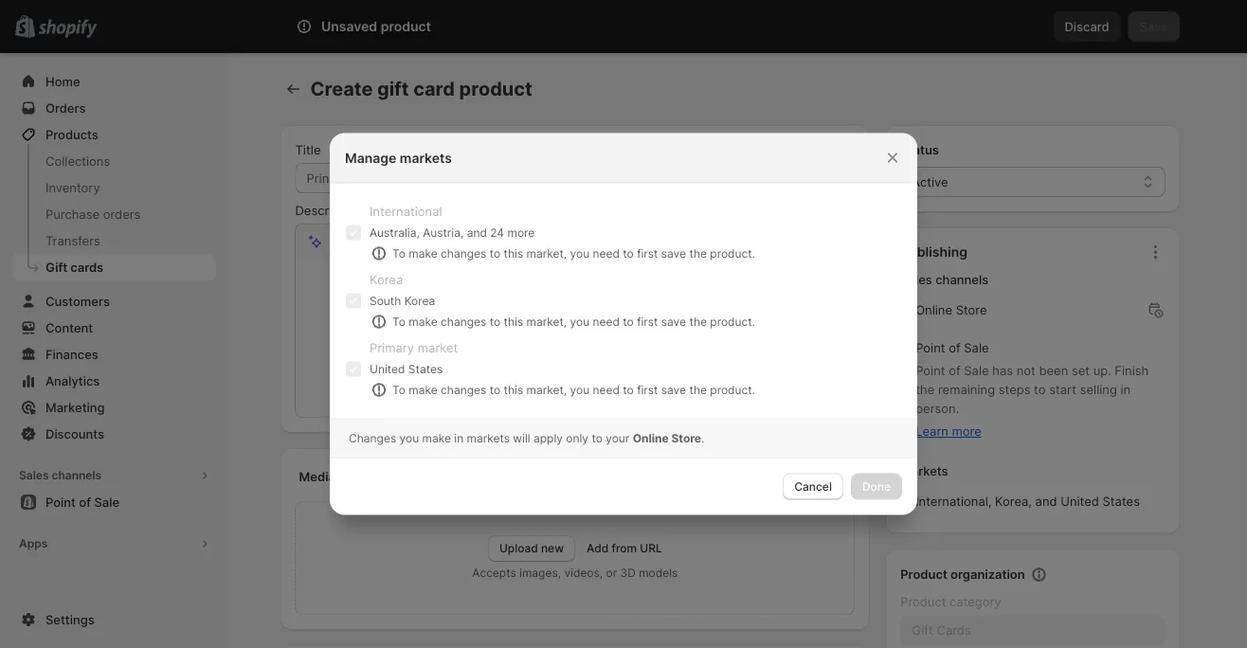 Task type: vqa. For each thing, say whether or not it's contained in the screenshot.
the apply
yes



Task type: locate. For each thing, give the bounding box(es) containing it.
1 horizontal spatial store
[[956, 303, 987, 317]]

korea south korea
[[370, 272, 435, 308]]

sales channels inside button
[[19, 469, 102, 482]]

to for market
[[392, 383, 406, 397]]

0 vertical spatial changes
[[441, 246, 486, 260]]

1 vertical spatial point
[[916, 363, 945, 378]]

1 horizontal spatial channels
[[936, 272, 989, 287]]

1 vertical spatial online
[[633, 431, 669, 445]]

1 vertical spatial of
[[949, 363, 961, 378]]

1 vertical spatial to make changes to this market, you need to first save the product.
[[392, 315, 755, 328]]

of inside point of sale has not been set up. finish the remaining steps to start selling in person. learn more
[[949, 363, 961, 378]]

2 vertical spatial first
[[637, 383, 658, 397]]

1 point from the top
[[916, 341, 945, 355]]

images,
[[519, 566, 561, 580]]

united right korea,
[[1061, 494, 1099, 509]]

1 this from the top
[[504, 246, 523, 260]]

more
[[507, 226, 535, 239], [952, 424, 982, 439]]

1 vertical spatial markets
[[467, 431, 510, 445]]

product organization
[[900, 567, 1025, 582]]

0 vertical spatial and
[[467, 226, 487, 239]]

1 vertical spatial need
[[593, 315, 620, 328]]

online right your
[[633, 431, 669, 445]]

1 horizontal spatial korea
[[404, 294, 435, 308]]

0 horizontal spatial markets
[[400, 150, 452, 166]]

1 vertical spatial first
[[637, 315, 658, 328]]

0 vertical spatial states
[[408, 362, 443, 376]]

purchase
[[45, 207, 100, 221]]

states inside primary market united states
[[408, 362, 443, 376]]

3 this from the top
[[504, 383, 523, 397]]

market, for international
[[526, 246, 567, 260]]

been
[[1039, 363, 1068, 378]]

to down south
[[392, 315, 406, 328]]

1 changes from the top
[[441, 246, 486, 260]]

1 sale from the top
[[964, 341, 989, 355]]

3 market, from the top
[[526, 383, 567, 397]]

korea right south
[[404, 294, 435, 308]]

make up 'market'
[[409, 315, 438, 328]]

of up "remaining"
[[949, 363, 961, 378]]

sales
[[900, 272, 932, 287], [19, 469, 49, 482]]

accepts images, videos, or 3d models
[[472, 566, 678, 580]]

0 horizontal spatial channels
[[52, 469, 102, 482]]

1 product. from the top
[[710, 246, 755, 260]]

transfers link
[[11, 227, 216, 254]]

1 horizontal spatial more
[[952, 424, 982, 439]]

apps button
[[11, 531, 216, 557]]

2 vertical spatial save
[[661, 383, 686, 397]]

1 vertical spatial in
[[454, 431, 464, 445]]

markets right manage
[[400, 150, 452, 166]]

1 vertical spatial to
[[392, 315, 406, 328]]

0 horizontal spatial sales
[[19, 469, 49, 482]]

and right korea,
[[1035, 494, 1057, 509]]

0 horizontal spatial product
[[381, 18, 431, 35]]

0 vertical spatial first
[[637, 246, 658, 260]]

to
[[392, 246, 406, 260], [392, 315, 406, 328], [392, 383, 406, 397]]

1 first from the top
[[637, 246, 658, 260]]

2 need from the top
[[593, 315, 620, 328]]

2 vertical spatial market,
[[526, 383, 567, 397]]

3 need from the top
[[593, 383, 620, 397]]

0 vertical spatial sale
[[964, 341, 989, 355]]

2 save from the top
[[661, 315, 686, 328]]

1 vertical spatial sales channels
[[19, 469, 102, 482]]

2 point from the top
[[916, 363, 945, 378]]

2 product from the top
[[900, 595, 946, 609]]

product down product organization
[[900, 595, 946, 609]]

2 to from the top
[[392, 315, 406, 328]]

1 to from the top
[[392, 246, 406, 260]]

make
[[409, 246, 438, 260], [409, 315, 438, 328], [409, 383, 438, 397], [422, 431, 451, 445]]

description
[[295, 203, 362, 217]]

1 product from the top
[[900, 567, 948, 582]]

1 horizontal spatial united
[[1061, 494, 1099, 509]]

to make changes to this market, you need to first save the product. for primary market
[[392, 383, 755, 397]]

0 horizontal spatial united
[[370, 362, 405, 376]]

store up point of sale
[[956, 303, 987, 317]]

south
[[370, 294, 401, 308]]

make right changes
[[422, 431, 451, 445]]

first
[[637, 246, 658, 260], [637, 315, 658, 328], [637, 383, 658, 397]]

1 vertical spatial more
[[952, 424, 982, 439]]

this for korea
[[504, 315, 523, 328]]

united inside primary market united states
[[370, 362, 405, 376]]

product
[[381, 18, 431, 35], [459, 77, 532, 100]]

1 vertical spatial united
[[1061, 494, 1099, 509]]

need for international
[[593, 246, 620, 260]]

upload new
[[499, 542, 564, 555]]

1 vertical spatial sale
[[964, 363, 989, 378]]

changes down 'market'
[[441, 383, 486, 397]]

2 to make changes to this market, you need to first save the product. from the top
[[392, 315, 755, 328]]

the for international
[[689, 246, 707, 260]]

0 vertical spatial more
[[507, 226, 535, 239]]

this for primary market
[[504, 383, 523, 397]]

0 vertical spatial channels
[[936, 272, 989, 287]]

korea up south
[[370, 272, 403, 287]]

changes
[[441, 246, 486, 260], [441, 315, 486, 328], [441, 383, 486, 397]]

states
[[408, 362, 443, 376], [1103, 494, 1140, 509]]

3 to from the top
[[392, 383, 406, 397]]

product right unsaved
[[381, 18, 431, 35]]

to for south
[[392, 315, 406, 328]]

point for point of sale has not been set up. finish the remaining steps to start selling in person. learn more
[[916, 363, 945, 378]]

markets left the will
[[467, 431, 510, 445]]

2 vertical spatial to make changes to this market, you need to first save the product.
[[392, 383, 755, 397]]

1 vertical spatial sales
[[19, 469, 49, 482]]

0 vertical spatial need
[[593, 246, 620, 260]]

3 to make changes to this market, you need to first save the product. from the top
[[392, 383, 755, 397]]

1 vertical spatial this
[[504, 315, 523, 328]]

you for international
[[570, 246, 590, 260]]

channels down discounts
[[52, 469, 102, 482]]

2 first from the top
[[637, 315, 658, 328]]

1 horizontal spatial online
[[916, 303, 952, 317]]

0 vertical spatial product
[[381, 18, 431, 35]]

0 vertical spatial in
[[1121, 382, 1131, 397]]

will
[[513, 431, 530, 445]]

1 market, from the top
[[526, 246, 567, 260]]

shopify image
[[38, 19, 97, 38]]

0 horizontal spatial more
[[507, 226, 535, 239]]

point
[[916, 341, 945, 355], [916, 363, 945, 378]]

0 vertical spatial product
[[900, 567, 948, 582]]

has
[[992, 363, 1013, 378]]

1 vertical spatial product.
[[710, 315, 755, 328]]

0 horizontal spatial in
[[454, 431, 464, 445]]

inventory link
[[11, 174, 216, 201]]

sale for point of sale
[[964, 341, 989, 355]]

1 vertical spatial store
[[671, 431, 701, 445]]

3 first from the top
[[637, 383, 658, 397]]

.
[[701, 431, 704, 445]]

1 horizontal spatial product
[[459, 77, 532, 100]]

2 vertical spatial to
[[392, 383, 406, 397]]

changes
[[349, 431, 396, 445]]

product right card at the left top of page
[[459, 77, 532, 100]]

to down the 'australia,'
[[392, 246, 406, 260]]

1 vertical spatial channels
[[52, 469, 102, 482]]

point of sale
[[916, 341, 989, 355]]

0 vertical spatial sales channels
[[900, 272, 989, 287]]

cancel
[[794, 480, 832, 493]]

store right your
[[671, 431, 701, 445]]

0 horizontal spatial online
[[633, 431, 669, 445]]

changes for australia,
[[441, 246, 486, 260]]

product category
[[900, 595, 1002, 609]]

in left the will
[[454, 431, 464, 445]]

0 vertical spatial to make changes to this market, you need to first save the product.
[[392, 246, 755, 260]]

changes for south
[[441, 315, 486, 328]]

1 vertical spatial changes
[[441, 315, 486, 328]]

markets
[[400, 150, 452, 166], [467, 431, 510, 445]]

sales channels
[[900, 272, 989, 287], [19, 469, 102, 482]]

sales channels down the publishing
[[900, 272, 989, 287]]

to make changes to this market, you need to first save the product.
[[392, 246, 755, 260], [392, 315, 755, 328], [392, 383, 755, 397]]

2 product. from the top
[[710, 315, 755, 328]]

0 vertical spatial this
[[504, 246, 523, 260]]

of
[[949, 341, 961, 355], [949, 363, 961, 378]]

save
[[661, 246, 686, 260], [661, 315, 686, 328], [661, 383, 686, 397]]

3 changes from the top
[[441, 383, 486, 397]]

1 vertical spatial save
[[661, 315, 686, 328]]

and left 24
[[467, 226, 487, 239]]

product.
[[710, 246, 755, 260], [710, 315, 755, 328], [710, 383, 755, 397]]

products
[[45, 127, 98, 142]]

sale inside point of sale has not been set up. finish the remaining steps to start selling in person. learn more
[[964, 363, 989, 378]]

channels up the online store
[[936, 272, 989, 287]]

united down primary
[[370, 362, 405, 376]]

1 vertical spatial product
[[459, 77, 532, 100]]

0 horizontal spatial sales channels
[[19, 469, 102, 482]]

learn more link
[[916, 424, 982, 439]]

2 vertical spatial this
[[504, 383, 523, 397]]

accepts
[[472, 566, 516, 580]]

purchase orders
[[45, 207, 141, 221]]

more right learn
[[952, 424, 982, 439]]

make down austria,
[[409, 246, 438, 260]]

0 vertical spatial to
[[392, 246, 406, 260]]

point of sale has not been set up. finish the remaining steps to start selling in person. learn more
[[916, 363, 1149, 439]]

first for primary market
[[637, 383, 658, 397]]

changes you make in markets will apply only to your online store .
[[349, 431, 704, 445]]

point down point of sale
[[916, 363, 945, 378]]

2 sale from the top
[[964, 363, 989, 378]]

0 vertical spatial market,
[[526, 246, 567, 260]]

more inside international australia, austria, and 24 more
[[507, 226, 535, 239]]

0 vertical spatial point
[[916, 341, 945, 355]]

store
[[956, 303, 987, 317], [671, 431, 701, 445]]

home
[[45, 74, 80, 89]]

international australia, austria, and 24 more
[[370, 204, 535, 239]]

sales down discounts
[[19, 469, 49, 482]]

need
[[593, 246, 620, 260], [593, 315, 620, 328], [593, 383, 620, 397]]

market, for korea
[[526, 315, 567, 328]]

product. for primary market
[[710, 383, 755, 397]]

2 vertical spatial changes
[[441, 383, 486, 397]]

media
[[299, 469, 336, 484]]

manage
[[345, 150, 396, 166]]

status
[[900, 142, 939, 157]]

2 of from the top
[[949, 363, 961, 378]]

make down primary market united states
[[409, 383, 438, 397]]

0 horizontal spatial and
[[467, 226, 487, 239]]

1 vertical spatial market,
[[526, 315, 567, 328]]

0 horizontal spatial store
[[671, 431, 701, 445]]

2 vertical spatial need
[[593, 383, 620, 397]]

changes up 'market'
[[441, 315, 486, 328]]

0 vertical spatial of
[[949, 341, 961, 355]]

2 changes from the top
[[441, 315, 486, 328]]

online up point of sale
[[916, 303, 952, 317]]

0 vertical spatial united
[[370, 362, 405, 376]]

2 vertical spatial product.
[[710, 383, 755, 397]]

start
[[1049, 382, 1077, 397]]

sales down the publishing
[[900, 272, 932, 287]]

0 vertical spatial product.
[[710, 246, 755, 260]]

1 of from the top
[[949, 341, 961, 355]]

3 product. from the top
[[710, 383, 755, 397]]

videos,
[[564, 566, 603, 580]]

2 market, from the top
[[526, 315, 567, 328]]

1 vertical spatial product
[[900, 595, 946, 609]]

1 need from the top
[[593, 246, 620, 260]]

1 horizontal spatial and
[[1035, 494, 1057, 509]]

point inside point of sale has not been set up. finish the remaining steps to start selling in person. learn more
[[916, 363, 945, 378]]

2 this from the top
[[504, 315, 523, 328]]

1 save from the top
[[661, 246, 686, 260]]

save for korea
[[661, 315, 686, 328]]

more right 24
[[507, 226, 535, 239]]

to down primary market united states
[[392, 383, 406, 397]]

make for market
[[409, 383, 438, 397]]

1 horizontal spatial sales
[[900, 272, 932, 287]]

discounts link
[[11, 421, 216, 447]]

more inside point of sale has not been set up. finish the remaining steps to start selling in person. learn more
[[952, 424, 982, 439]]

to
[[490, 246, 500, 260], [623, 246, 634, 260], [490, 315, 500, 328], [623, 315, 634, 328], [1034, 382, 1046, 397], [490, 383, 500, 397], [623, 383, 634, 397], [592, 431, 603, 445]]

upload
[[499, 542, 538, 555]]

0 vertical spatial sales
[[900, 272, 932, 287]]

store inside manage markets dialog
[[671, 431, 701, 445]]

point down the online store
[[916, 341, 945, 355]]

korea
[[370, 272, 403, 287], [404, 294, 435, 308]]

in down finish
[[1121, 382, 1131, 397]]

1 horizontal spatial states
[[1103, 494, 1140, 509]]

3 save from the top
[[661, 383, 686, 397]]

0 vertical spatial store
[[956, 303, 987, 317]]

of down the online store
[[949, 341, 961, 355]]

transfers
[[45, 233, 100, 248]]

1 to make changes to this market, you need to first save the product. from the top
[[392, 246, 755, 260]]

1 horizontal spatial in
[[1121, 382, 1131, 397]]

product up product category
[[900, 567, 948, 582]]

and inside international australia, austria, and 24 more
[[467, 226, 487, 239]]

0 horizontal spatial states
[[408, 362, 443, 376]]

0 vertical spatial save
[[661, 246, 686, 260]]

this
[[504, 246, 523, 260], [504, 315, 523, 328], [504, 383, 523, 397]]

the
[[689, 246, 707, 260], [689, 315, 707, 328], [916, 382, 935, 397], [689, 383, 707, 397]]

changes down austria,
[[441, 246, 486, 260]]

sales channels down discounts
[[19, 469, 102, 482]]

0 vertical spatial korea
[[370, 272, 403, 287]]

channels
[[936, 272, 989, 287], [52, 469, 102, 482]]



Task type: describe. For each thing, give the bounding box(es) containing it.
sales channels button
[[11, 462, 216, 489]]

primary market united states
[[370, 341, 458, 376]]

active
[[912, 174, 948, 189]]

australia,
[[370, 226, 420, 239]]

product. for international
[[710, 246, 755, 260]]

make for australia,
[[409, 246, 438, 260]]

the for primary market
[[689, 383, 707, 397]]

apply
[[534, 431, 563, 445]]

primary
[[370, 341, 414, 355]]

your
[[606, 431, 630, 445]]

in inside point of sale has not been set up. finish the remaining steps to start selling in person. learn more
[[1121, 382, 1131, 397]]

discounts
[[45, 426, 104, 441]]

sales inside button
[[19, 469, 49, 482]]

1 horizontal spatial markets
[[467, 431, 510, 445]]

this for international
[[504, 246, 523, 260]]

first for korea
[[637, 315, 658, 328]]

international,
[[916, 494, 992, 509]]

person.
[[916, 401, 959, 416]]

card
[[413, 77, 455, 100]]

need for korea
[[593, 315, 620, 328]]

product for product organization
[[900, 567, 948, 582]]

1 vertical spatial states
[[1103, 494, 1140, 509]]

products link
[[11, 121, 216, 148]]

manage markets
[[345, 150, 452, 166]]

new
[[541, 542, 564, 555]]

product. for korea
[[710, 315, 755, 328]]

gift
[[377, 77, 409, 100]]

the inside point of sale has not been set up. finish the remaining steps to start selling in person. learn more
[[916, 382, 935, 397]]

up.
[[1093, 363, 1111, 378]]

3d
[[620, 566, 636, 580]]

changes for market
[[441, 383, 486, 397]]

international, korea, and united states
[[916, 494, 1140, 509]]

settings
[[45, 612, 94, 627]]

make for south
[[409, 315, 438, 328]]

models
[[639, 566, 678, 580]]

cards
[[70, 260, 103, 274]]

create
[[310, 77, 373, 100]]

0 vertical spatial markets
[[400, 150, 452, 166]]

gift
[[45, 260, 67, 274]]

to make changes to this market, you need to first save the product. for korea
[[392, 315, 755, 328]]

1 vertical spatial and
[[1035, 494, 1057, 509]]

austria,
[[423, 226, 464, 239]]

finish
[[1115, 363, 1149, 378]]

unsaved
[[321, 18, 377, 35]]

search button
[[342, 11, 891, 42]]

collections
[[45, 154, 110, 168]]

orders
[[103, 207, 141, 221]]

steps
[[999, 382, 1031, 397]]

need for primary market
[[593, 383, 620, 397]]

learn
[[916, 424, 948, 439]]

remaining
[[938, 382, 995, 397]]

purchase orders link
[[11, 201, 216, 227]]

gift cards link
[[11, 254, 216, 281]]

sale for point of sale has not been set up. finish the remaining steps to start selling in person. learn more
[[964, 363, 989, 378]]

discard
[[1065, 19, 1110, 34]]

to for australia,
[[392, 246, 406, 260]]

manage markets dialog
[[0, 133, 1247, 515]]

the for korea
[[689, 315, 707, 328]]

point for point of sale
[[916, 341, 945, 355]]

market, for primary market
[[526, 383, 567, 397]]

or
[[606, 566, 617, 580]]

korea,
[[995, 494, 1032, 509]]

upload new button
[[488, 535, 575, 562]]

gift cards
[[45, 260, 103, 274]]

online inside manage markets dialog
[[633, 431, 669, 445]]

create gift card product
[[310, 77, 532, 100]]

24
[[490, 226, 504, 239]]

you for korea
[[570, 315, 590, 328]]

set
[[1072, 363, 1090, 378]]

cancel button
[[783, 473, 843, 500]]

save for primary market
[[661, 383, 686, 397]]

title
[[295, 142, 321, 157]]

markets
[[900, 464, 948, 479]]

1 horizontal spatial sales channels
[[900, 272, 989, 287]]

selling
[[1080, 382, 1117, 397]]

international
[[370, 204, 442, 219]]

of for point of sale
[[949, 341, 961, 355]]

product for product category
[[900, 595, 946, 609]]

1 vertical spatial korea
[[404, 294, 435, 308]]

market
[[418, 341, 458, 355]]

unsaved product
[[321, 18, 431, 35]]

search
[[372, 19, 413, 34]]

category
[[950, 595, 1002, 609]]

of for point of sale has not been set up. finish the remaining steps to start selling in person. learn more
[[949, 363, 961, 378]]

only
[[566, 431, 589, 445]]

home link
[[11, 68, 216, 95]]

collections link
[[11, 148, 216, 174]]

to make changes to this market, you need to first save the product. for international
[[392, 246, 755, 260]]

first for international
[[637, 246, 658, 260]]

settings link
[[11, 607, 216, 633]]

0 vertical spatial online
[[916, 303, 952, 317]]

organization
[[951, 567, 1025, 582]]

discard button
[[1053, 11, 1121, 42]]

you for primary market
[[570, 383, 590, 397]]

apps
[[19, 537, 48, 551]]

publishing
[[900, 244, 968, 260]]

channels inside the sales channels button
[[52, 469, 102, 482]]

online store
[[916, 303, 987, 317]]

save for international
[[661, 246, 686, 260]]

in inside manage markets dialog
[[454, 431, 464, 445]]

to inside point of sale has not been set up. finish the remaining steps to start selling in person. learn more
[[1034, 382, 1046, 397]]

inventory
[[45, 180, 100, 195]]

not
[[1017, 363, 1036, 378]]

0 horizontal spatial korea
[[370, 272, 403, 287]]



